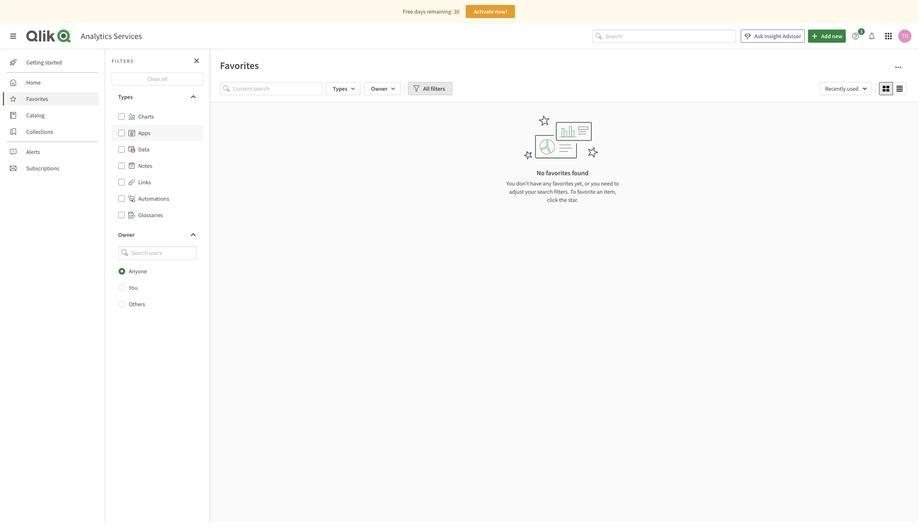 Task type: locate. For each thing, give the bounding box(es) containing it.
add
[[822, 32, 832, 40]]

catalog link
[[7, 109, 99, 122]]

1 vertical spatial owner button
[[112, 228, 203, 242]]

0 vertical spatial favorites
[[220, 59, 259, 72]]

you inside no favorites found you don't have any favorites yet, or you need to adjust your search filters. to favorite an item, click the star.
[[507, 180, 515, 187]]

all filters
[[424, 85, 445, 92]]

to
[[615, 180, 620, 187]]

need
[[601, 180, 613, 187]]

filters region
[[220, 81, 909, 97]]

favorites
[[220, 59, 259, 72], [26, 95, 48, 103]]

home link
[[7, 76, 99, 89]]

0 vertical spatial you
[[507, 180, 515, 187]]

add new
[[822, 32, 843, 40]]

types inside filters region
[[333, 85, 348, 92]]

add new button
[[809, 30, 846, 43]]

getting started link
[[7, 56, 99, 69]]

Content search text field
[[233, 82, 323, 95]]

remaining:
[[427, 8, 453, 15]]

you
[[507, 180, 515, 187], [129, 284, 138, 291]]

types
[[333, 85, 348, 92], [118, 93, 133, 101]]

favorites
[[546, 169, 571, 177], [553, 180, 574, 187]]

Recently used field
[[820, 82, 873, 95]]

glossaries
[[138, 212, 163, 219]]

1 horizontal spatial owner
[[371, 85, 388, 92]]

analytics services
[[81, 31, 142, 41]]

0 horizontal spatial owner
[[118, 231, 135, 239]]

analytics services element
[[81, 31, 142, 41]]

owner
[[371, 85, 388, 92], [118, 231, 135, 239]]

0 horizontal spatial you
[[129, 284, 138, 291]]

owner button for the rightmost types dropdown button
[[364, 82, 401, 95]]

you up the adjust
[[507, 180, 515, 187]]

item,
[[604, 188, 617, 196]]

no
[[537, 169, 545, 177]]

to
[[571, 188, 577, 196]]

types button
[[326, 82, 361, 95], [112, 90, 203, 104]]

None field
[[112, 246, 203, 260]]

owner option group
[[112, 263, 203, 312]]

favorite
[[578, 188, 596, 196]]

owner for the rightmost types dropdown button
[[371, 85, 388, 92]]

star.
[[569, 196, 579, 204]]

subscriptions link
[[7, 162, 99, 175]]

1 vertical spatial owner
[[118, 231, 135, 239]]

owner button
[[364, 82, 401, 95], [112, 228, 203, 242]]

1 horizontal spatial you
[[507, 180, 515, 187]]

services
[[114, 31, 142, 41]]

owner for types dropdown button to the left
[[118, 231, 135, 239]]

collections link
[[7, 125, 99, 138]]

owner inside filters region
[[371, 85, 388, 92]]

favorites up filters.
[[553, 180, 574, 187]]

adjust
[[509, 188, 524, 196]]

found
[[572, 169, 589, 177]]

0 horizontal spatial owner button
[[112, 228, 203, 242]]

links
[[138, 179, 151, 186]]

0 vertical spatial owner
[[371, 85, 388, 92]]

anyone
[[129, 268, 147, 275]]

1 vertical spatial favorites
[[26, 95, 48, 103]]

you up others
[[129, 284, 138, 291]]

Search users text field
[[130, 246, 187, 260]]

alerts link
[[7, 145, 99, 159]]

recently
[[826, 85, 846, 92]]

ask insight advisor
[[755, 32, 802, 40]]

1 horizontal spatial owner button
[[364, 82, 401, 95]]

getting
[[26, 59, 44, 66]]

others
[[129, 300, 145, 308]]

0 horizontal spatial favorites
[[26, 95, 48, 103]]

more actions image
[[896, 64, 902, 71]]

0 horizontal spatial types
[[118, 93, 133, 101]]

30
[[454, 8, 460, 15]]

insight
[[765, 32, 782, 40]]

filters.
[[554, 188, 570, 196]]

close sidebar menu image
[[10, 33, 16, 39]]

you inside owner option group
[[129, 284, 138, 291]]

1 horizontal spatial types
[[333, 85, 348, 92]]

used
[[848, 85, 859, 92]]

ask insight advisor button
[[741, 30, 805, 43]]

subscriptions
[[26, 165, 59, 172]]

days
[[415, 8, 426, 15]]

favorites inside navigation pane element
[[26, 95, 48, 103]]

3 button
[[850, 28, 868, 43]]

activate now! link
[[466, 5, 516, 18]]

collections
[[26, 128, 53, 136]]

0 vertical spatial owner button
[[364, 82, 401, 95]]

favorites up any
[[546, 169, 571, 177]]

0 vertical spatial types
[[333, 85, 348, 92]]

1 vertical spatial you
[[129, 284, 138, 291]]



Task type: describe. For each thing, give the bounding box(es) containing it.
don't
[[517, 180, 529, 187]]

0 horizontal spatial types button
[[112, 90, 203, 104]]

1 vertical spatial types
[[118, 93, 133, 101]]

navigation pane element
[[0, 53, 105, 178]]

automations
[[138, 195, 169, 202]]

filters
[[431, 85, 445, 92]]

switch view group
[[880, 82, 907, 95]]

you
[[591, 180, 600, 187]]

3
[[861, 28, 863, 35]]

catalog
[[26, 112, 45, 119]]

owner button for types dropdown button to the left
[[112, 228, 203, 242]]

1 vertical spatial favorites
[[553, 180, 574, 187]]

data
[[138, 146, 149, 153]]

your
[[525, 188, 536, 196]]

activate now!
[[474, 8, 508, 15]]

advisor
[[783, 32, 802, 40]]

getting started
[[26, 59, 62, 66]]

0 vertical spatial favorites
[[546, 169, 571, 177]]

alerts
[[26, 148, 40, 156]]

all
[[424, 85, 430, 92]]

now!
[[495, 8, 508, 15]]

1 horizontal spatial types button
[[326, 82, 361, 95]]

the
[[560, 196, 567, 204]]

activate
[[474, 8, 494, 15]]

any
[[543, 180, 552, 187]]

free days remaining: 30
[[403, 8, 460, 15]]

tyler black image
[[899, 30, 912, 43]]

search
[[538, 188, 553, 196]]

favorites link
[[7, 92, 99, 106]]

new
[[833, 32, 843, 40]]

filters
[[112, 58, 134, 64]]

no favorites found you don't have any favorites yet, or you need to adjust your search filters. to favorite an item, click the star.
[[507, 169, 620, 204]]

or
[[585, 180, 590, 187]]

started
[[45, 59, 62, 66]]

have
[[531, 180, 542, 187]]

notes
[[138, 162, 152, 170]]

apps
[[138, 129, 150, 137]]

1 horizontal spatial favorites
[[220, 59, 259, 72]]

free
[[403, 8, 414, 15]]

charts
[[138, 113, 154, 120]]

analytics
[[81, 31, 112, 41]]

home
[[26, 79, 41, 86]]

ask
[[755, 32, 764, 40]]

click
[[547, 196, 558, 204]]

all filters button
[[408, 82, 452, 95]]

an
[[597, 188, 603, 196]]

Search text field
[[606, 29, 737, 43]]

yet,
[[575, 180, 584, 187]]

searchbar element
[[593, 29, 737, 43]]

recently used
[[826, 85, 859, 92]]



Task type: vqa. For each thing, say whether or not it's contained in the screenshot.
You do not have any collections yet.
no



